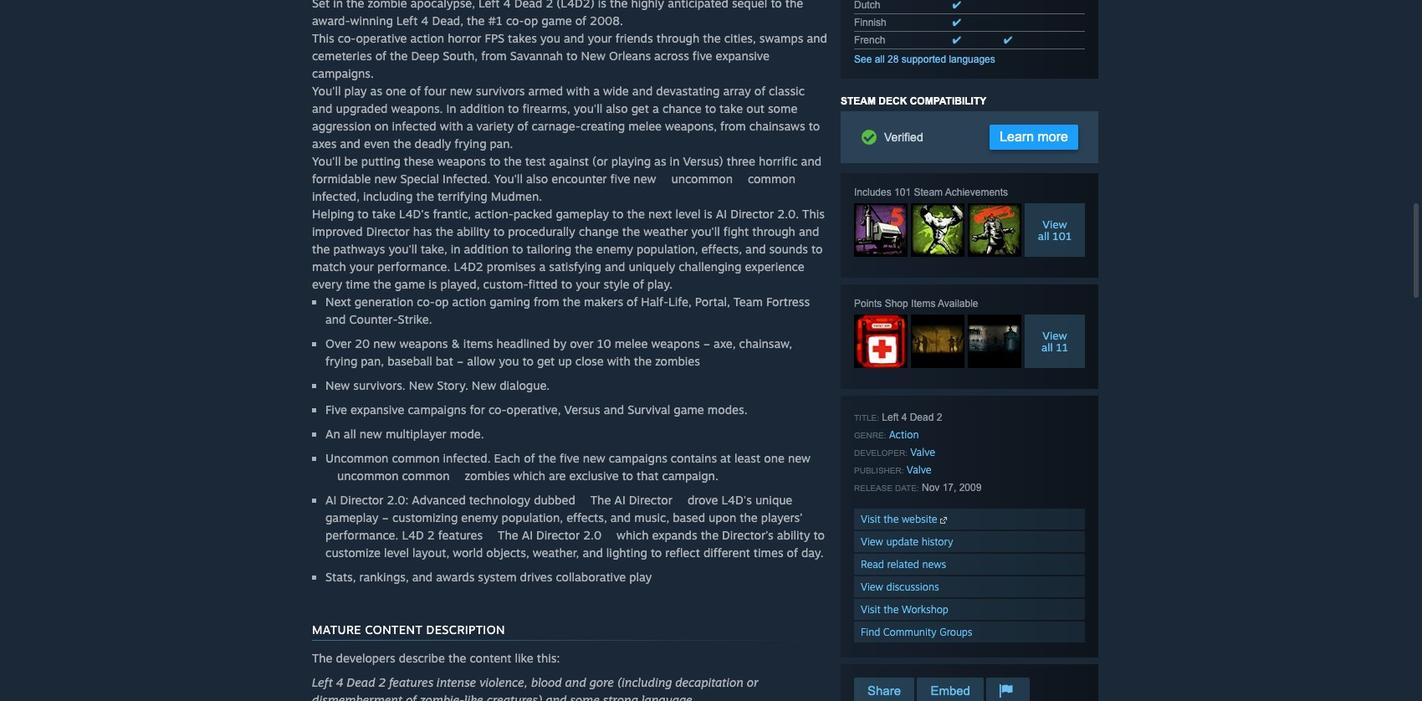 Task type: vqa. For each thing, say whether or not it's contained in the screenshot.
third , from the left
no



Task type: describe. For each thing, give the bounding box(es) containing it.
to up weapons,
[[705, 102, 716, 116]]

of up "out"
[[755, 84, 766, 98]]

✔ for finnish
[[953, 17, 962, 28]]

visit the website
[[861, 513, 941, 526]]

up
[[558, 354, 572, 368]]

4 left dead,
[[421, 14, 429, 28]]

items
[[911, 298, 936, 310]]

1 vertical spatial expansive
[[351, 403, 405, 417]]

op inside "set in the zombie apocalypse, left 4 dead 2 (l4d2) is the highly anticipated sequel to the award-winning left 4 dead, the #1 co-op game of 2008. this co-operative action horror fps takes you and your friends through the cities, swamps and cemeteries of the deep south, from savannah to new orleans across five expansive campaigns. you'll play as one of four new survivors armed with a wide and devastating array of classic and upgraded weapons. in addition to firearms, you'll also get a chance to take out some aggression on infected with a variety of carnage-creating melee weapons, from chainsaws to axes and even the deadly frying pan. you'll be putting these weapons to the test against (or playing as in versus) three horrific and formidable new special infected. you'll also encounter five new uncommon common infected, including the terrifying mudmen. helping to take l4d's frantic, action-packed gameplay to the next level is ai director 2.0. this improved director has the ability to procedurally change the weather you'll fight through and the pathways you'll take, in addition to tailoring the enemy population, effects, and sounds to match your performance. l4d2 promises a satisfying and uniquely challenging experience every time the game is played, custom-fitted to your style of play."
[[524, 14, 538, 28]]

pan,
[[361, 354, 384, 368]]

ai down 'exclusive'
[[615, 493, 626, 507]]

(including
[[618, 676, 672, 690]]

1 horizontal spatial like
[[515, 651, 534, 666]]

compatibility
[[910, 95, 987, 107]]

new up 'unique'
[[788, 451, 811, 466]]

and right wide
[[633, 84, 653, 98]]

mudmen.
[[491, 189, 542, 204]]

the left next
[[627, 207, 645, 221]]

co- up takes at the top left of the page
[[506, 14, 524, 28]]

0 vertical spatial 101
[[895, 187, 911, 198]]

frying inside "set in the zombie apocalypse, left 4 dead 2 (l4d2) is the highly anticipated sequel to the award-winning left 4 dead, the #1 co-op game of 2008. this co-operative action horror fps takes you and your friends through the cities, swamps and cemeteries of the deep south, from savannah to new orleans across five expansive campaigns. you'll play as one of four new survivors armed with a wide and devastating array of classic and upgraded weapons. in addition to firearms, you'll also get a chance to take out some aggression on infected with a variety of carnage-creating melee weapons, from chainsaws to axes and even the deadly frying pan. you'll be putting these weapons to the test against (or playing as in versus) three horrific and formidable new special infected. you'll also encounter five new uncommon common infected, including the terrifying mudmen. helping to take l4d's frantic, action-packed gameplay to the next level is ai director 2.0. this improved director has the ability to procedurally change the weather you'll fight through and the pathways you'll take, in addition to tailoring the enemy population, effects, and sounds to match your performance. l4d2 promises a satisfying and uniquely challenging experience every time the game is played, custom-fitted to your style of play."
[[455, 137, 487, 151]]

and up "2.0" on the bottom left of the page
[[611, 511, 631, 525]]

of up weapons.
[[410, 84, 421, 98]]

0 horizontal spatial with
[[440, 119, 463, 133]]

custom-
[[483, 277, 529, 291]]

to down pan.
[[489, 154, 501, 168]]

the right change
[[622, 225, 640, 239]]

1 horizontal spatial you'll
[[574, 102, 603, 116]]

strike.
[[398, 312, 432, 327]]

1 vertical spatial game
[[395, 277, 425, 291]]

#1
[[488, 14, 503, 28]]

and up sounds
[[799, 225, 820, 239]]

left inside the "left 4 dead 2 features intense violence, blood and gore (including decapitation or dismemberment of zombie-like creatures) and some strong language."
[[312, 676, 333, 690]]

4 inside the "left 4 dead 2 features intense violence, blood and gore (including decapitation or dismemberment of zombie-like creatures) and some strong language."
[[336, 676, 344, 690]]

1 vertical spatial take
[[372, 207, 396, 221]]

to up change
[[613, 207, 624, 221]]

horror
[[448, 31, 482, 45]]

new up 'exclusive'
[[583, 451, 606, 466]]

0 vertical spatial addition
[[460, 102, 505, 116]]

baseball
[[388, 354, 432, 368]]

2 horizontal spatial from
[[721, 119, 746, 133]]

five inside uncommon common infected. each of the five new campaigns contains at least one new uncommon common zombies which are exclusive to that campaign.
[[560, 451, 580, 466]]

day.
[[802, 546, 824, 560]]

lighting
[[607, 546, 648, 560]]

infected.
[[443, 451, 491, 466]]

the up winning
[[346, 0, 364, 10]]

0 vertical spatial through
[[657, 31, 700, 45]]

l4d's inside "set in the zombie apocalypse, left 4 dead 2 (l4d2) is the highly anticipated sequel to the award-winning left 4 dead, the #1 co-op game of 2008. this co-operative action horror fps takes you and your friends through the cities, swamps and cemeteries of the deep south, from savannah to new orleans across five expansive campaigns. you'll play as one of four new survivors armed with a wide and devastating array of classic and upgraded weapons. in addition to firearms, you'll also get a chance to take out some aggression on infected with a variety of carnage-creating melee weapons, from chainsaws to axes and even the deadly frying pan. you'll be putting these weapons to the test against (or playing as in versus) three horrific and formidable new special infected. you'll also encounter five new uncommon common infected, including the terrifying mudmen. helping to take l4d's frantic, action-packed gameplay to the next level is ai director 2.0. this improved director has the ability to procedurally change the weather you'll fight through and the pathways you'll take, in addition to tailoring the enemy population, effects, and sounds to match your performance. l4d2 promises a satisfying and uniquely challenging experience every time the game is played, custom-fitted to your style of play."
[[399, 207, 430, 221]]

description
[[426, 623, 505, 637]]

2 inside the ai director 2.0: advanced technology dubbed the ai director drove l4d's unique gameplay – customizing enemy population, effects, and music, based upon the players' performance. l4d 2 features the ai director 2.0 which expands the director's ability to customize level layout, world objects, weather, and lighting to reflect different times of day.
[[427, 528, 435, 543]]

gameplay inside "set in the zombie apocalypse, left 4 dead 2 (l4d2) is the highly anticipated sequel to the award-winning left 4 dead, the #1 co-op game of 2008. this co-operative action horror fps takes you and your friends through the cities, swamps and cemeteries of the deep south, from savannah to new orleans across five expansive campaigns. you'll play as one of four new survivors armed with a wide and devastating array of classic and upgraded weapons. in addition to firearms, you'll also get a chance to take out some aggression on infected with a variety of carnage-creating melee weapons, from chainsaws to axes and even the deadly frying pan. you'll be putting these weapons to the test against (or playing as in versus) three horrific and formidable new special infected. you'll also encounter five new uncommon common infected, including the terrifying mudmen. helping to take l4d's frantic, action-packed gameplay to the next level is ai director 2.0. this improved director has the ability to procedurally change the weather you'll fight through and the pathways you'll take, in addition to tailoring the enemy population, effects, and sounds to match your performance. l4d2 promises a satisfying and uniquely challenging experience every time the game is played, custom-fitted to your style of play."
[[556, 207, 609, 221]]

different
[[704, 546, 751, 560]]

pathways
[[333, 242, 385, 256]]

modes.
[[708, 403, 748, 417]]

four
[[424, 84, 447, 98]]

1 vertical spatial as
[[654, 154, 667, 168]]

all for 11
[[1042, 341, 1053, 354]]

sounds
[[770, 242, 808, 256]]

find
[[861, 626, 881, 639]]

frantic,
[[433, 207, 471, 221]]

0 horizontal spatial steam
[[841, 95, 876, 107]]

horrific
[[759, 154, 798, 168]]

the up intense
[[449, 651, 466, 666]]

to right the sequel
[[771, 0, 782, 10]]

satisfying
[[549, 260, 602, 274]]

this:
[[537, 651, 560, 666]]

find community groups
[[861, 626, 973, 639]]

all for 28
[[875, 54, 885, 65]]

the up 'swamps'
[[786, 0, 804, 10]]

1 vertical spatial you'll
[[312, 154, 341, 168]]

view discussions link
[[854, 577, 1085, 598]]

2 vertical spatial you'll
[[389, 242, 417, 256]]

five
[[326, 403, 347, 417]]

and inside next generation co-op action gaming from the makers of half-life, portal, team fortress and counter-strike.
[[326, 312, 346, 327]]

co- inside next generation co-op action gaming from the makers of half-life, portal, team fortress and counter-strike.
[[417, 295, 435, 309]]

and up be
[[340, 137, 361, 151]]

new down playing
[[634, 172, 657, 186]]

get inside over 20 new weapons & items headlined by over 10 melee weapons – axe, chainsaw, frying pan, baseball bat – allow you to get up close with the zombies
[[537, 354, 555, 368]]

the down upon
[[701, 528, 719, 543]]

performance. inside the ai director 2.0: advanced technology dubbed the ai director drove l4d's unique gameplay – customizing enemy population, effects, and music, based upon the players' performance. l4d 2 features the ai director 2.0 which expands the director's ability to customize level layout, world objects, weather, and lighting to reflect different times of day.
[[326, 528, 399, 543]]

infected.
[[443, 172, 491, 186]]

learn more
[[1000, 130, 1069, 144]]

to inside uncommon common infected. each of the five new campaigns contains at least one new uncommon common zombies which are exclusive to that campaign.
[[622, 469, 634, 483]]

an all new multiplayer mode.
[[326, 427, 484, 441]]

1 vertical spatial the
[[486, 528, 519, 543]]

and down "2.0" on the bottom left of the page
[[583, 546, 603, 560]]

to right chainsaws
[[809, 119, 820, 133]]

1 vertical spatial valve
[[907, 464, 932, 476]]

points
[[854, 298, 882, 310]]

0 horizontal spatial in
[[333, 0, 343, 10]]

a up fitted
[[539, 260, 546, 274]]

finnish
[[854, 17, 887, 28]]

community
[[884, 626, 937, 639]]

1 horizontal spatial through
[[753, 225, 796, 239]]

played,
[[441, 277, 480, 291]]

all for new
[[344, 427, 356, 441]]

and right horrific
[[801, 154, 822, 168]]

1 vertical spatial your
[[350, 260, 374, 274]]

across
[[655, 49, 689, 63]]

director down the 'uncommon'
[[340, 493, 384, 507]]

get inside "set in the zombie apocalypse, left 4 dead 2 (l4d2) is the highly anticipated sequel to the award-winning left 4 dead, the #1 co-op game of 2008. this co-operative action horror fps takes you and your friends through the cities, swamps and cemeteries of the deep south, from savannah to new orleans across five expansive campaigns. you'll play as one of four new survivors armed with a wide and devastating array of classic and upgraded weapons. in addition to firearms, you'll also get a chance to take out some aggression on infected with a variety of carnage-creating melee weapons, from chainsaws to axes and even the deadly frying pan. you'll be putting these weapons to the test against (or playing as in versus) three horrific and formidable new special infected. you'll also encounter five new uncommon common infected, including the terrifying mudmen. helping to take l4d's frantic, action-packed gameplay to the next level is ai director 2.0. this improved director has the ability to procedurally change the weather you'll fight through and the pathways you'll take, in addition to tailoring the enemy population, effects, and sounds to match your performance. l4d2 promises a satisfying and uniquely challenging experience every time the game is played, custom-fitted to your style of play."
[[632, 102, 649, 116]]

and up experience
[[746, 242, 766, 256]]

close
[[576, 354, 604, 368]]

uniquely
[[629, 260, 676, 274]]

co- right "for"
[[489, 403, 507, 417]]

level inside the ai director 2.0: advanced technology dubbed the ai director drove l4d's unique gameplay – customizing enemy population, effects, and music, based upon the players' performance. l4d 2 features the ai director 2.0 which expands the director's ability to customize level layout, world objects, weather, and lighting to reflect different times of day.
[[384, 546, 409, 560]]

2 vertical spatial your
[[576, 277, 600, 291]]

gameplay inside the ai director 2.0: advanced technology dubbed the ai director drove l4d's unique gameplay – customizing enemy population, effects, and music, based upon the players' performance. l4d 2 features the ai director 2.0 which expands the director's ability to customize level layout, world objects, weather, and lighting to reflect different times of day.
[[326, 511, 379, 525]]

verified
[[885, 131, 924, 144]]

campaigns inside uncommon common infected. each of the five new campaigns contains at least one new uncommon common zombies which are exclusive to that campaign.
[[609, 451, 668, 466]]

of right 'variety'
[[517, 119, 528, 133]]

0 vertical spatial game
[[542, 14, 572, 28]]

play inside "set in the zombie apocalypse, left 4 dead 2 (l4d2) is the highly anticipated sequel to the award-winning left 4 dead, the #1 co-op game of 2008. this co-operative action horror fps takes you and your friends through the cities, swamps and cemeteries of the deep south, from savannah to new orleans across five expansive campaigns. you'll play as one of four new survivors armed with a wide and devastating array of classic and upgraded weapons. in addition to firearms, you'll also get a chance to take out some aggression on infected with a variety of carnage-creating melee weapons, from chainsaws to axes and even the deadly frying pan. you'll be putting these weapons to the test against (or playing as in versus) three horrific and formidable new special infected. you'll also encounter five new uncommon common infected, including the terrifying mudmen. helping to take l4d's frantic, action-packed gameplay to the next level is ai director 2.0. this improved director has the ability to procedurally change the weather you'll fight through and the pathways you'll take, in addition to tailoring the enemy population, effects, and sounds to match your performance. l4d2 promises a satisfying and uniquely challenging experience every time the game is played, custom-fitted to your style of play."
[[344, 84, 367, 98]]

visit the workshop
[[861, 603, 949, 616]]

languages
[[949, 54, 996, 65]]

content
[[470, 651, 512, 666]]

on
[[375, 119, 389, 133]]

the up director's on the right bottom
[[740, 511, 758, 525]]

a left chance
[[653, 102, 659, 116]]

2 vertical spatial you'll
[[494, 172, 523, 186]]

0 horizontal spatial from
[[481, 49, 507, 63]]

valve link for publisher:
[[907, 464, 932, 476]]

4 up fps
[[503, 0, 511, 10]]

read related news
[[861, 558, 947, 571]]

versus)
[[683, 154, 724, 168]]

new up including
[[374, 172, 397, 186]]

dead inside the "left 4 dead 2 features intense violence, blood and gore (including decapitation or dismemberment of zombie-like creatures) and some strong language."
[[347, 676, 375, 690]]

enemy inside the ai director 2.0: advanced technology dubbed the ai director drove l4d's unique gameplay – customizing enemy population, effects, and music, based upon the players' performance. l4d 2 features the ai director 2.0 which expands the director's ability to customize level layout, world objects, weather, and lighting to reflect different times of day.
[[461, 511, 498, 525]]

and up aggression
[[312, 102, 333, 116]]

1 horizontal spatial the
[[579, 493, 611, 507]]

0 vertical spatial this
[[312, 31, 335, 45]]

2 inside "set in the zombie apocalypse, left 4 dead 2 (l4d2) is the highly anticipated sequel to the award-winning left 4 dead, the #1 co-op game of 2008. this co-operative action horror fps takes you and your friends through the cities, swamps and cemeteries of the deep south, from savannah to new orleans across five expansive campaigns. you'll play as one of four new survivors armed with a wide and devastating array of classic and upgraded weapons. in addition to firearms, you'll also get a chance to take out some aggression on infected with a variety of carnage-creating melee weapons, from chainsaws to axes and even the deadly frying pan. you'll be putting these weapons to the test against (or playing as in versus) three horrific and formidable new special infected. you'll also encounter five new uncommon common infected, including the terrifying mudmen. helping to take l4d's frantic, action-packed gameplay to the next level is ai director 2.0. this improved director has the ability to procedurally change the weather you'll fight through and the pathways you'll take, in addition to tailoring the enemy population, effects, and sounds to match your performance. l4d2 promises a satisfying and uniquely challenging experience every time the game is played, custom-fitted to your style of play."
[[546, 0, 553, 10]]

head honcho image
[[968, 203, 1022, 257]]

see all 28 supported languages
[[854, 54, 996, 65]]

0 vertical spatial as
[[370, 84, 383, 98]]

of down (l4d2)
[[576, 14, 587, 28]]

2.0:
[[387, 493, 409, 507]]

expansive inside "set in the zombie apocalypse, left 4 dead 2 (l4d2) is the highly anticipated sequel to the award-winning left 4 dead, the #1 co-op game of 2008. this co-operative action horror fps takes you and your friends through the cities, swamps and cemeteries of the deep south, from savannah to new orleans across five expansive campaigns. you'll play as one of four new survivors armed with a wide and devastating array of classic and upgraded weapons. in addition to firearms, you'll also get a chance to take out some aggression on infected with a variety of carnage-creating melee weapons, from chainsaws to axes and even the deadly frying pan. you'll be putting these weapons to the test against (or playing as in versus) three horrific and formidable new special infected. you'll also encounter five new uncommon common infected, including the terrifying mudmen. helping to take l4d's frantic, action-packed gameplay to the next level is ai director 2.0. this improved director has the ability to procedurally change the weather you'll fight through and the pathways you'll take, in addition to tailoring the enemy population, effects, and sounds to match your performance. l4d2 promises a satisfying and uniquely challenging experience every time the game is played, custom-fitted to your style of play."
[[716, 49, 770, 63]]

blood
[[531, 676, 562, 690]]

new down baseball
[[409, 379, 434, 393]]

0 vertical spatial take
[[720, 102, 743, 116]]

new up five
[[326, 379, 350, 393]]

title:
[[854, 413, 880, 423]]

2 inside title: left 4 dead 2 genre: action developer: valve publisher: valve release date: nov 17, 2009
[[937, 412, 943, 423]]

and up style
[[605, 260, 626, 274]]

director up pathways on the left top of the page
[[366, 225, 410, 239]]

population, inside "set in the zombie apocalypse, left 4 dead 2 (l4d2) is the highly anticipated sequel to the award-winning left 4 dead, the #1 co-op game of 2008. this co-operative action horror fps takes you and your friends through the cities, swamps and cemeteries of the deep south, from savannah to new orleans across five expansive campaigns. you'll play as one of four new survivors armed with a wide and devastating array of classic and upgraded weapons. in addition to firearms, you'll also get a chance to take out some aggression on infected with a variety of carnage-creating melee weapons, from chainsaws to axes and even the deadly frying pan. you'll be putting these weapons to the test against (or playing as in versus) three horrific and formidable new special infected. you'll also encounter five new uncommon common infected, including the terrifying mudmen. helping to take l4d's frantic, action-packed gameplay to the next level is ai director 2.0. this improved director has the ability to procedurally change the weather you'll fight through and the pathways you'll take, in addition to tailoring the enemy population, effects, and sounds to match your performance. l4d2 promises a satisfying and uniquely challenging experience every time the game is played, custom-fitted to your style of play."
[[637, 242, 698, 256]]

chance
[[663, 102, 702, 116]]

news
[[923, 558, 947, 571]]

tailoring
[[527, 242, 572, 256]]

at
[[721, 451, 731, 466]]

and right the versus
[[604, 403, 624, 417]]

carnage-
[[532, 119, 581, 133]]

new down allow
[[472, 379, 496, 393]]

savannah
[[510, 49, 563, 63]]

half-
[[641, 295, 669, 309]]

1 horizontal spatial steam
[[914, 187, 943, 198]]

new inside "set in the zombie apocalypse, left 4 dead 2 (l4d2) is the highly anticipated sequel to the award-winning left 4 dead, the #1 co-op game of 2008. this co-operative action horror fps takes you and your friends through the cities, swamps and cemeteries of the deep south, from savannah to new orleans across five expansive campaigns. you'll play as one of four new survivors armed with a wide and devastating array of classic and upgraded weapons. in addition to firearms, you'll also get a chance to take out some aggression on infected with a variety of carnage-creating melee weapons, from chainsaws to axes and even the deadly frying pan. you'll be putting these weapons to the test against (or playing as in versus) three horrific and formidable new special infected. you'll also encounter five new uncommon common infected, including the terrifying mudmen. helping to take l4d's frantic, action-packed gameplay to the next level is ai director 2.0. this improved director has the ability to procedurally change the weather you'll fight through and the pathways you'll take, in addition to tailoring the enemy population, effects, and sounds to match your performance. l4d2 promises a satisfying and uniquely challenging experience every time the game is played, custom-fitted to your style of play."
[[581, 49, 606, 63]]

1 horizontal spatial also
[[606, 102, 628, 116]]

the down infected in the left of the page
[[393, 137, 411, 151]]

left down zombie
[[397, 14, 418, 28]]

putting
[[361, 154, 401, 168]]

effects, inside the ai director 2.0: advanced technology dubbed the ai director drove l4d's unique gameplay – customizing enemy population, effects, and music, based upon the players' performance. l4d 2 features the ai director 2.0 which expands the director's ability to customize level layout, world objects, weather, and lighting to reflect different times of day.
[[567, 511, 607, 525]]

0 vertical spatial –
[[704, 337, 710, 351]]

armed
[[528, 84, 563, 98]]

action inside next generation co-op action gaming from the makers of half-life, portal, team fortress and counter-strike.
[[452, 295, 486, 309]]

play.
[[648, 277, 673, 291]]

101 inside view all 101
[[1053, 229, 1072, 243]]

of inside next generation co-op action gaming from the makers of half-life, portal, team fortress and counter-strike.
[[627, 295, 638, 309]]

the inside next generation co-op action gaming from the makers of half-life, portal, team fortress and counter-strike.
[[563, 295, 581, 309]]

axe,
[[714, 337, 736, 351]]

ai down the 'uncommon'
[[326, 493, 337, 507]]

an
[[326, 427, 340, 441]]

zombies inside over 20 new weapons & items headlined by over 10 melee weapons – axe, chainsaw, frying pan, baseball bat – allow you to get up close with the zombies
[[655, 354, 700, 368]]

the up satisfying
[[575, 242, 593, 256]]

septic tank image
[[911, 203, 965, 257]]

1 vertical spatial this
[[803, 207, 825, 221]]

1 vertical spatial in
[[670, 154, 680, 168]]

nov
[[922, 482, 940, 494]]

0 horizontal spatial campaigns
[[408, 403, 466, 417]]

one inside uncommon common infected. each of the five new campaigns contains at least one new uncommon common zombies which are exclusive to that campaign.
[[764, 451, 785, 466]]

to right savannah
[[567, 49, 578, 63]]

director up 'weather,'
[[536, 528, 580, 543]]

new up "in"
[[450, 84, 473, 98]]

action inside "set in the zombie apocalypse, left 4 dead 2 (l4d2) is the highly anticipated sequel to the award-winning left 4 dead, the #1 co-op game of 2008. this co-operative action horror fps takes you and your friends through the cities, swamps and cemeteries of the deep south, from savannah to new orleans across five expansive campaigns. you'll play as one of four new survivors armed with a wide and devastating array of classic and upgraded weapons. in addition to firearms, you'll also get a chance to take out some aggression on infected with a variety of carnage-creating melee weapons, from chainsaws to axes and even the deadly frying pan. you'll be putting these weapons to the test against (or playing as in versus) three horrific and formidable new special infected. you'll also encounter five new uncommon common infected, including the terrifying mudmen. helping to take l4d's frantic, action-packed gameplay to the next level is ai director 2.0. this improved director has the ability to procedurally change the weather you'll fight through and the pathways you'll take, in addition to tailoring the enemy population, effects, and sounds to match your performance. l4d2 promises a satisfying and uniquely challenging experience every time the game is played, custom-fitted to your style of play."
[[411, 31, 444, 45]]

story.
[[437, 379, 468, 393]]

and down layout,
[[412, 570, 433, 584]]

0 vertical spatial with
[[567, 84, 590, 98]]

test
[[525, 154, 546, 168]]

2 inside the "left 4 dead 2 features intense violence, blood and gore (including decapitation or dismemberment of zombie-like creatures) and some strong language."
[[379, 676, 386, 690]]

2008.
[[590, 14, 623, 28]]

common
[[402, 469, 462, 483]]

axes
[[312, 137, 337, 151]]

least
[[735, 451, 761, 466]]

upgraded
[[336, 102, 388, 116]]

playing
[[612, 154, 651, 168]]

french
[[854, 34, 886, 46]]

0 vertical spatial your
[[588, 31, 612, 45]]

of left play.
[[633, 277, 644, 291]]

takes
[[508, 31, 537, 45]]

to right sounds
[[812, 242, 823, 256]]

available
[[938, 298, 979, 310]]

developers
[[336, 651, 396, 666]]

1 vertical spatial is
[[704, 207, 713, 221]]

director up fight at the right top
[[731, 207, 774, 221]]

infected
[[392, 119, 437, 133]]

award-
[[312, 14, 350, 28]]

includes 101 steam achievements
[[854, 187, 1009, 198]]

collaborative
[[556, 570, 626, 584]]

1 horizontal spatial in
[[451, 242, 461, 256]]

campaign.
[[662, 469, 719, 483]]

and left gore
[[565, 676, 587, 690]]

weapons up baseball
[[400, 337, 448, 351]]

survivors.
[[353, 379, 406, 393]]

ai director 2.0: advanced technology dubbed the ai director drove l4d's unique gameplay – customizing enemy population, effects, and music, based upon the players' performance. l4d 2 features the ai director 2.0 which expands the director's ability to customize level layout, world objects, weather, and lighting to reflect different times of day.
[[326, 493, 825, 560]]

✔ for french
[[953, 34, 962, 46]]

see all 28 supported languages link
[[854, 54, 996, 65]]

1 horizontal spatial play
[[630, 570, 652, 584]]

all for 101
[[1038, 229, 1050, 243]]

uncommon
[[326, 451, 389, 466]]

special
[[400, 172, 439, 186]]

ability inside the ai director 2.0: advanced technology dubbed the ai director drove l4d's unique gameplay – customizing enemy population, effects, and music, based upon the players' performance. l4d 2 features the ai director 2.0 which expands the director's ability to customize level layout, world objects, weather, and lighting to reflect different times of day.
[[777, 528, 810, 543]]

weapons,
[[665, 119, 717, 133]]

the left the cities, in the top of the page
[[703, 31, 721, 45]]

survivors
[[476, 84, 525, 98]]



Task type: locate. For each thing, give the bounding box(es) containing it.
read related news link
[[854, 554, 1085, 575]]

which inside the ai director 2.0: advanced technology dubbed the ai director drove l4d's unique gameplay – customizing enemy population, effects, and music, based upon the players' performance. l4d 2 features the ai director 2.0 which expands the director's ability to customize level layout, world objects, weather, and lighting to reflect different times of day.
[[617, 528, 649, 543]]

visit down the release at the right of page
[[861, 513, 881, 526]]

1 vertical spatial features
[[389, 676, 434, 690]]

to inside over 20 new weapons & items headlined by over 10 melee weapons – axe, chainsaw, frying pan, baseball bat – allow you to get up close with the zombies
[[523, 354, 534, 368]]

weapons down life,
[[652, 337, 700, 351]]

shop
[[885, 298, 909, 310]]

zombies up survival
[[655, 354, 700, 368]]

1 horizontal spatial some
[[768, 102, 798, 116]]

l4d
[[402, 528, 424, 543]]

like left this:
[[515, 651, 534, 666]]

the down pan.
[[504, 154, 522, 168]]

the up survival
[[634, 354, 652, 368]]

a left wide
[[593, 84, 600, 98]]

visit for visit the website
[[861, 513, 881, 526]]

2 vertical spatial dead
[[347, 676, 375, 690]]

2 horizontal spatial game
[[674, 403, 704, 417]]

weapons inside "set in the zombie apocalypse, left 4 dead 2 (l4d2) is the highly anticipated sequel to the award-winning left 4 dead, the #1 co-op game of 2008. this co-operative action horror fps takes you and your friends through the cities, swamps and cemeteries of the deep south, from savannah to new orleans across five expansive campaigns. you'll play as one of four new survivors armed with a wide and devastating array of classic and upgraded weapons. in addition to firearms, you'll also get a chance to take out some aggression on infected with a variety of carnage-creating melee weapons, from chainsaws to axes and even the deadly frying pan. you'll be putting these weapons to the test against (or playing as in versus) three horrific and formidable new special infected. you'll also encounter five new uncommon common infected, including the terrifying mudmen. helping to take l4d's frantic, action-packed gameplay to the next level is ai director 2.0. this improved director has the ability to procedurally change the weather you'll fight through and the pathways you'll take, in addition to tailoring the enemy population, effects, and sounds to match your performance. l4d2 promises a satisfying and uniquely challenging experience every time the game is played, custom-fitted to your style of play."
[[437, 154, 486, 168]]

0 vertical spatial expansive
[[716, 49, 770, 63]]

content
[[365, 623, 423, 637]]

ai up objects,
[[522, 528, 533, 543]]

0 horizontal spatial l4d's
[[399, 207, 430, 221]]

valve link for developer:
[[911, 446, 936, 459]]

new up uncommon
[[360, 427, 382, 441]]

of inside uncommon common infected. each of the five new campaigns contains at least one new uncommon common zombies which are exclusive to that campaign.
[[524, 451, 535, 466]]

the up generation
[[373, 277, 391, 291]]

view inside view all 101
[[1043, 218, 1068, 231]]

frying down over
[[326, 354, 358, 368]]

against
[[549, 154, 589, 168]]

population,
[[637, 242, 698, 256], [502, 511, 563, 525]]

more
[[1038, 130, 1069, 144]]

the left 'makers'
[[563, 295, 581, 309]]

0 horizontal spatial action
[[411, 31, 444, 45]]

multiplayer
[[386, 427, 447, 441]]

counter-
[[349, 312, 398, 327]]

2 vertical spatial five
[[560, 451, 580, 466]]

the up update
[[884, 513, 899, 526]]

fitted
[[529, 277, 558, 291]]

life,
[[669, 295, 692, 309]]

0 horizontal spatial enemy
[[461, 511, 498, 525]]

campaigns
[[408, 403, 466, 417], [609, 451, 668, 466]]

0 horizontal spatial play
[[344, 84, 367, 98]]

1 horizontal spatial enemy
[[596, 242, 633, 256]]

your down pathways on the left top of the page
[[350, 260, 374, 274]]

1 horizontal spatial 101
[[1053, 229, 1072, 243]]

gameplay up change
[[556, 207, 609, 221]]

28
[[888, 54, 899, 65]]

deadly
[[415, 137, 451, 151]]

includes
[[854, 187, 892, 198]]

of left half-
[[627, 295, 638, 309]]

– inside the ai director 2.0: advanced technology dubbed the ai director drove l4d's unique gameplay – customizing enemy population, effects, and music, based upon the players' performance. l4d 2 features the ai director 2.0 which expands the director's ability to customize level layout, world objects, weather, and lighting to reflect different times of day.
[[382, 511, 389, 525]]

population, inside the ai director 2.0: advanced technology dubbed the ai director drove l4d's unique gameplay – customizing enemy population, effects, and music, based upon the players' performance. l4d 2 features the ai director 2.0 which expands the director's ability to customize level layout, world objects, weather, and lighting to reflect different times of day.
[[502, 511, 563, 525]]

new left orleans
[[581, 49, 606, 63]]

2 horizontal spatial –
[[704, 337, 710, 351]]

2 vertical spatial from
[[534, 295, 559, 309]]

to up promises
[[512, 242, 523, 256]]

1 vertical spatial play
[[630, 570, 652, 584]]

the up 2008.
[[610, 0, 628, 10]]

with inside over 20 new weapons & items headlined by over 10 melee weapons – axe, chainsaw, frying pan, baseball bat – allow you to get up close with the zombies
[[607, 354, 631, 368]]

which inside uncommon common infected. each of the five new campaigns contains at least one new uncommon common zombies which are exclusive to that campaign.
[[513, 469, 546, 483]]

0 horizontal spatial 101
[[895, 187, 911, 198]]

creating
[[581, 119, 625, 133]]

2.0
[[583, 528, 613, 543]]

addition up l4d2
[[464, 242, 509, 256]]

1 vertical spatial some
[[570, 693, 600, 701]]

effects, inside "set in the zombie apocalypse, left 4 dead 2 (l4d2) is the highly anticipated sequel to the award-winning left 4 dead, the #1 co-op game of 2008. this co-operative action horror fps takes you and your friends through the cities, swamps and cemeteries of the deep south, from savannah to new orleans across five expansive campaigns. you'll play as one of four new survivors armed with a wide and devastating array of classic and upgraded weapons. in addition to firearms, you'll also get a chance to take out some aggression on infected with a variety of carnage-creating melee weapons, from chainsaws to axes and even the deadly frying pan. you'll be putting these weapons to the test against (or playing as in versus) three horrific and formidable new special infected. you'll also encounter five new uncommon common infected, including the terrifying mudmen. helping to take l4d's frantic, action-packed gameplay to the next level is ai director 2.0. this improved director has the ability to procedurally change the weather you'll fight through and the pathways you'll take, in addition to tailoring the enemy population, effects, and sounds to match your performance. l4d2 promises a satisfying and uniquely challenging experience every time the game is played, custom-fitted to your style of play."
[[702, 242, 742, 256]]

related
[[888, 558, 920, 571]]

1 vertical spatial l4d's
[[722, 493, 752, 507]]

1 vertical spatial visit
[[861, 603, 881, 616]]

survival
[[628, 403, 671, 417]]

steam deck compatibility
[[841, 95, 987, 107]]

you'll left fight at the right top
[[692, 225, 720, 239]]

mature content description
[[312, 623, 505, 637]]

common inside "set in the zombie apocalypse, left 4 dead 2 (l4d2) is the highly anticipated sequel to the award-winning left 4 dead, the #1 co-op game of 2008. this co-operative action horror fps takes you and your friends through the cities, swamps and cemeteries of the deep south, from savannah to new orleans across five expansive campaigns. you'll play as one of four new survivors armed with a wide and devastating array of classic and upgraded weapons. in addition to firearms, you'll also get a chance to take out some aggression on infected with a variety of carnage-creating melee weapons, from chainsaws to axes and even the deadly frying pan. you'll be putting these weapons to the test against (or playing as in versus) three horrific and formidable new special infected. you'll also encounter five new uncommon common infected, including the terrifying mudmen. helping to take l4d's frantic, action-packed gameplay to the next level is ai director 2.0. this improved director has the ability to procedurally change the weather you'll fight through and the pathways you'll take, in addition to tailoring the enemy population, effects, and sounds to match your performance. l4d2 promises a satisfying and uniquely challenging experience every time the game is played, custom-fitted to your style of play."
[[748, 172, 796, 186]]

melee inside "set in the zombie apocalypse, left 4 dead 2 (l4d2) is the highly anticipated sequel to the award-winning left 4 dead, the #1 co-op game of 2008. this co-operative action horror fps takes you and your friends through the cities, swamps and cemeteries of the deep south, from savannah to new orleans across five expansive campaigns. you'll play as one of four new survivors armed with a wide and devastating array of classic and upgraded weapons. in addition to firearms, you'll also get a chance to take out some aggression on infected with a variety of carnage-creating melee weapons, from chainsaws to axes and even the deadly frying pan. you'll be putting these weapons to the test against (or playing as in versus) three horrific and formidable new special infected. you'll also encounter five new uncommon common infected, including the terrifying mudmen. helping to take l4d's frantic, action-packed gameplay to the next level is ai director 2.0. this improved director has the ability to procedurally change the weather you'll fight through and the pathways you'll take, in addition to tailoring the enemy population, effects, and sounds to match your performance. l4d2 promises a satisfying and uniquely challenging experience every time the game is played, custom-fitted to your style of play."
[[629, 119, 662, 133]]

1 vertical spatial common
[[392, 451, 440, 466]]

the developers describe the content like this:
[[312, 651, 560, 666]]

and right 'swamps'
[[807, 31, 828, 45]]

your down 2008.
[[588, 31, 612, 45]]

allow
[[467, 354, 496, 368]]

1 horizontal spatial take
[[720, 102, 743, 116]]

a left 'variety'
[[467, 119, 473, 133]]

aggression
[[312, 119, 371, 133]]

1 horizontal spatial game
[[542, 14, 572, 28]]

2 horizontal spatial you'll
[[692, 225, 720, 239]]

0 vertical spatial is
[[598, 0, 607, 10]]

1 vertical spatial addition
[[464, 242, 509, 256]]

1 vertical spatial which
[[617, 528, 649, 543]]

view up the read
[[861, 536, 884, 548]]

and down (l4d2)
[[564, 31, 584, 45]]

cemetery image
[[968, 315, 1022, 355]]

five up are
[[560, 451, 580, 466]]

bat
[[436, 354, 454, 368]]

2 visit from the top
[[861, 603, 881, 616]]

one up weapons.
[[386, 84, 407, 98]]

1 vertical spatial effects,
[[567, 511, 607, 525]]

view down the read
[[861, 581, 884, 593]]

ai inside "set in the zombie apocalypse, left 4 dead 2 (l4d2) is the highly anticipated sequel to the award-winning left 4 dead, the #1 co-op game of 2008. this co-operative action horror fps takes you and your friends through the cities, swamps and cemeteries of the deep south, from savannah to new orleans across five expansive campaigns. you'll play as one of four new survivors armed with a wide and devastating array of classic and upgraded weapons. in addition to firearms, you'll also get a chance to take out some aggression on infected with a variety of carnage-creating melee weapons, from chainsaws to axes and even the deadly frying pan. you'll be putting these weapons to the test against (or playing as in versus) three horrific and formidable new special infected. you'll also encounter five new uncommon common infected, including the terrifying mudmen. helping to take l4d's frantic, action-packed gameplay to the next level is ai director 2.0. this improved director has the ability to procedurally change the weather you'll fight through and the pathways you'll take, in addition to tailoring the enemy population, effects, and sounds to match your performance. l4d2 promises a satisfying and uniquely challenging experience every time the game is played, custom-fitted to your style of play."
[[716, 207, 727, 221]]

new inside over 20 new weapons & items headlined by over 10 melee weapons – axe, chainsaw, frying pan, baseball bat – allow you to get up close with the zombies
[[373, 337, 396, 351]]

0 vertical spatial five
[[693, 49, 713, 63]]

of inside the "left 4 dead 2 features intense violence, blood and gore (including decapitation or dismemberment of zombie-like creatures) and some strong language."
[[406, 693, 417, 701]]

based
[[673, 511, 706, 525]]

gameplay
[[556, 207, 609, 221], [326, 511, 379, 525]]

101 right includes
[[895, 187, 911, 198]]

pan.
[[490, 137, 513, 151]]

op down played,
[[435, 295, 449, 309]]

title: left 4 dead 2 genre: action developer: valve publisher: valve release date: nov 17, 2009
[[854, 412, 982, 494]]

procedurally
[[508, 225, 576, 239]]

visit for visit the workshop
[[861, 603, 881, 616]]

0 horizontal spatial you
[[499, 354, 519, 368]]

encounter
[[552, 172, 607, 186]]

4 inside title: left 4 dead 2 genre: action developer: valve publisher: valve release date: nov 17, 2009
[[902, 412, 907, 423]]

0 vertical spatial you'll
[[574, 102, 603, 116]]

features inside the ai director 2.0: advanced technology dubbed the ai director drove l4d's unique gameplay – customizing enemy population, effects, and music, based upon the players' performance. l4d 2 features the ai director 2.0 which expands the director's ability to customize level layout, world objects, weather, and lighting to reflect different times of day.
[[438, 528, 483, 543]]

the down operative
[[390, 49, 408, 63]]

visit the workshop link
[[854, 599, 1085, 620]]

new survivors. new story. new dialogue.
[[326, 379, 550, 393]]

level right next
[[676, 207, 701, 221]]

1 horizontal spatial five
[[611, 172, 630, 186]]

all inside view all 101
[[1038, 229, 1050, 243]]

0 vertical spatial one
[[386, 84, 407, 98]]

0 horizontal spatial expansive
[[351, 403, 405, 417]]

0 horizontal spatial op
[[435, 295, 449, 309]]

including
[[363, 189, 413, 204]]

1 vertical spatial –
[[457, 354, 464, 368]]

date:
[[895, 484, 919, 493]]

ability down action-
[[457, 225, 490, 239]]

0 vertical spatial population,
[[637, 242, 698, 256]]

share link
[[854, 678, 915, 701]]

this
[[312, 31, 335, 45], [803, 207, 825, 221]]

you'll down has
[[389, 242, 417, 256]]

0 horizontal spatial one
[[386, 84, 407, 98]]

from down fps
[[481, 49, 507, 63]]

0 vertical spatial performance.
[[377, 260, 451, 274]]

1 horizontal spatial ability
[[777, 528, 810, 543]]

devastating
[[656, 84, 720, 98]]

share
[[868, 684, 901, 698]]

drove
[[688, 493, 718, 507]]

0 vertical spatial in
[[333, 0, 343, 10]]

world
[[453, 546, 483, 560]]

0 horizontal spatial effects,
[[567, 511, 607, 525]]

2 up layout,
[[427, 528, 435, 543]]

valve link down action
[[911, 446, 936, 459]]

from down 'array'
[[721, 119, 746, 133]]

of right each
[[524, 451, 535, 466]]

– down 2.0:
[[382, 511, 389, 525]]

effects, up "2.0" on the bottom left of the page
[[567, 511, 607, 525]]

0 horizontal spatial zombies
[[465, 469, 510, 483]]

the inside uncommon common infected. each of the five new campaigns contains at least one new uncommon common zombies which are exclusive to that campaign.
[[538, 451, 556, 466]]

game left 'modes.'
[[674, 403, 704, 417]]

which up lighting on the bottom of the page
[[617, 528, 649, 543]]

of down operative
[[375, 49, 387, 63]]

the quarter image
[[911, 315, 965, 355]]

game
[[542, 14, 572, 28], [395, 277, 425, 291], [674, 403, 704, 417]]

times
[[754, 546, 784, 560]]

expands
[[652, 528, 698, 543]]

apocalypse,
[[411, 0, 475, 10]]

all inside view all 11
[[1042, 341, 1053, 354]]

to right helping
[[358, 207, 369, 221]]

1 horizontal spatial expansive
[[716, 49, 770, 63]]

take down 'array'
[[720, 102, 743, 116]]

view inside view all 11
[[1043, 329, 1068, 342]]

over
[[570, 337, 594, 351]]

0 horizontal spatial ability
[[457, 225, 490, 239]]

next generation co-op action gaming from the makers of half-life, portal, team fortress and counter-strike.
[[326, 295, 810, 327]]

left up #1
[[479, 0, 500, 10]]

1 vertical spatial 101
[[1053, 229, 1072, 243]]

0 vertical spatial you'll
[[312, 84, 341, 98]]

0 horizontal spatial get
[[537, 354, 555, 368]]

0 vertical spatial visit
[[861, 513, 881, 526]]

0 horizontal spatial like
[[464, 693, 483, 701]]

to down satisfying
[[561, 277, 573, 291]]

deep
[[411, 49, 440, 63]]

l4d's inside the ai director 2.0: advanced technology dubbed the ai director drove l4d's unique gameplay – customizing enemy population, effects, and music, based upon the players' performance. l4d 2 features the ai director 2.0 which expands the director's ability to customize level layout, world objects, weather, and lighting to reflect different times of day.
[[722, 493, 752, 507]]

array
[[723, 84, 751, 98]]

&
[[452, 337, 460, 351]]

1 vertical spatial steam
[[914, 187, 943, 198]]

get
[[632, 102, 649, 116], [537, 354, 555, 368]]

steam left deck
[[841, 95, 876, 107]]

2 horizontal spatial dead
[[910, 412, 934, 423]]

0 vertical spatial frying
[[455, 137, 487, 151]]

from inside next generation co-op action gaming from the makers of half-life, portal, team fortress and counter-strike.
[[534, 295, 559, 309]]

valve
[[911, 446, 936, 459], [907, 464, 932, 476]]

0 vertical spatial valve
[[911, 446, 936, 459]]

(l4d2)
[[557, 0, 595, 10]]

system
[[478, 570, 517, 584]]

some down gore
[[570, 693, 600, 701]]

website
[[902, 513, 938, 526]]

the down view discussions
[[884, 603, 899, 616]]

co- up 'strike.'
[[417, 295, 435, 309]]

weather
[[644, 225, 688, 239]]

0 horizontal spatial is
[[429, 277, 437, 291]]

uncommon common infected. each of the five new campaigns contains at least one new uncommon common zombies which are exclusive to that campaign.
[[326, 451, 811, 483]]

dead up action link
[[910, 412, 934, 423]]

the down frantic,
[[436, 225, 454, 239]]

0 horizontal spatial this
[[312, 31, 335, 45]]

common inside uncommon common infected. each of the five new campaigns contains at least one new uncommon common zombies which are exclusive to that campaign.
[[392, 451, 440, 466]]

l4d's up upon
[[722, 493, 752, 507]]

unique
[[756, 493, 793, 507]]

one right least
[[764, 451, 785, 466]]

features inside the "left 4 dead 2 features intense violence, blood and gore (including decapitation or dismemberment of zombie-like creatures) and some strong language."
[[389, 676, 434, 690]]

five down playing
[[611, 172, 630, 186]]

the up objects,
[[486, 528, 519, 543]]

0 vertical spatial valve link
[[911, 446, 936, 459]]

valve down action
[[911, 446, 936, 459]]

1 horizontal spatial as
[[654, 154, 667, 168]]

1 horizontal spatial op
[[524, 14, 538, 28]]

south,
[[443, 49, 478, 63]]

0 vertical spatial gameplay
[[556, 207, 609, 221]]

effects, up challenging
[[702, 242, 742, 256]]

visit up find
[[861, 603, 881, 616]]

view for view all 11
[[1043, 329, 1068, 342]]

campaigns up that
[[609, 451, 668, 466]]

1 horizontal spatial from
[[534, 295, 559, 309]]

expansive down survivors.
[[351, 403, 405, 417]]

you inside over 20 new weapons & items headlined by over 10 melee weapons – axe, chainsaw, frying pan, baseball bat – allow you to get up close with the zombies
[[499, 354, 519, 368]]

2 vertical spatial game
[[674, 403, 704, 417]]

play down lighting on the bottom of the page
[[630, 570, 652, 584]]

1 vertical spatial get
[[537, 354, 555, 368]]

ability inside "set in the zombie apocalypse, left 4 dead 2 (l4d2) is the highly anticipated sequel to the award-winning left 4 dead, the #1 co-op game of 2008. this co-operative action horror fps takes you and your friends through the cities, swamps and cemeteries of the deep south, from savannah to new orleans across five expansive campaigns. you'll play as one of four new survivors armed with a wide and devastating array of classic and upgraded weapons. in addition to firearms, you'll also get a chance to take out some aggression on infected with a variety of carnage-creating melee weapons, from chainsaws to axes and even the deadly frying pan. you'll be putting these weapons to the test against (or playing as in versus) three horrific and formidable new special infected. you'll also encounter five new uncommon common infected, including the terrifying mudmen. helping to take l4d's frantic, action-packed gameplay to the next level is ai director 2.0. this improved director has the ability to procedurally change the weather you'll fight through and the pathways you'll take, in addition to tailoring the enemy population, effects, and sounds to match your performance. l4d2 promises a satisfying and uniquely challenging experience every time the game is played, custom-fitted to your style of play."
[[457, 225, 490, 239]]

0 horizontal spatial features
[[389, 676, 434, 690]]

view right head honcho image
[[1043, 218, 1068, 231]]

is left played,
[[429, 277, 437, 291]]

the down special
[[416, 189, 434, 204]]

co- up 'cemeteries'
[[338, 31, 356, 45]]

view discussions
[[861, 581, 939, 593]]

game down (l4d2)
[[542, 14, 572, 28]]

0 vertical spatial some
[[768, 102, 798, 116]]

2 vertical spatial with
[[607, 354, 631, 368]]

gore
[[590, 676, 614, 690]]

common up common
[[392, 451, 440, 466]]

1 vertical spatial like
[[464, 693, 483, 701]]

1 vertical spatial also
[[526, 172, 548, 186]]

enemy inside "set in the zombie apocalypse, left 4 dead 2 (l4d2) is the highly anticipated sequel to the award-winning left 4 dead, the #1 co-op game of 2008. this co-operative action horror fps takes you and your friends through the cities, swamps and cemeteries of the deep south, from savannah to new orleans across five expansive campaigns. you'll play as one of four new survivors armed with a wide and devastating array of classic and upgraded weapons. in addition to firearms, you'll also get a chance to take out some aggression on infected with a variety of carnage-creating melee weapons, from chainsaws to axes and even the deadly frying pan. you'll be putting these weapons to the test against (or playing as in versus) three horrific and formidable new special infected. you'll also encounter five new uncommon common infected, including the terrifying mudmen. helping to take l4d's frantic, action-packed gameplay to the next level is ai director 2.0. this improved director has the ability to procedurally change the weather you'll fight through and the pathways you'll take, in addition to tailoring the enemy population, effects, and sounds to match your performance. l4d2 promises a satisfying and uniquely challenging experience every time the game is played, custom-fitted to your style of play."
[[596, 242, 633, 256]]

action up deep
[[411, 31, 444, 45]]

1 visit from the top
[[861, 513, 881, 526]]

0 vertical spatial effects,
[[702, 242, 742, 256]]

director
[[629, 493, 684, 507]]

genre:
[[854, 431, 887, 440]]

workshop
[[902, 603, 949, 616]]

1 vertical spatial action
[[452, 295, 486, 309]]

0 horizontal spatial common
[[392, 451, 440, 466]]

level inside "set in the zombie apocalypse, left 4 dead 2 (l4d2) is the highly anticipated sequel to the award-winning left 4 dead, the #1 co-op game of 2008. this co-operative action horror fps takes you and your friends through the cities, swamps and cemeteries of the deep south, from savannah to new orleans across five expansive campaigns. you'll play as one of four new survivors armed with a wide and devastating array of classic and upgraded weapons. in addition to firearms, you'll also get a chance to take out some aggression on infected with a variety of carnage-creating melee weapons, from chainsaws to axes and even the deadly frying pan. you'll be putting these weapons to the test against (or playing as in versus) three horrific and formidable new special infected. you'll also encounter five new uncommon common infected, including the terrifying mudmen. helping to take l4d's frantic, action-packed gameplay to the next level is ai director 2.0. this improved director has the ability to procedurally change the weather you'll fight through and the pathways you'll take, in addition to tailoring the enemy population, effects, and sounds to match your performance. l4d2 promises a satisfying and uniquely challenging experience every time the game is played, custom-fitted to your style of play."
[[676, 207, 701, 221]]

1 horizontal spatial population,
[[637, 242, 698, 256]]

you inside "set in the zombie apocalypse, left 4 dead 2 (l4d2) is the highly anticipated sequel to the award-winning left 4 dead, the #1 co-op game of 2008. this co-operative action horror fps takes you and your friends through the cities, swamps and cemeteries of the deep south, from savannah to new orleans across five expansive campaigns. you'll play as one of four new survivors armed with a wide and devastating array of classic and upgraded weapons. in addition to firearms, you'll also get a chance to take out some aggression on infected with a variety of carnage-creating melee weapons, from chainsaws to axes and even the deadly frying pan. you'll be putting these weapons to the test against (or playing as in versus) three horrific and formidable new special infected. you'll also encounter five new uncommon common infected, including the terrifying mudmen. helping to take l4d's frantic, action-packed gameplay to the next level is ai director 2.0. this improved director has the ability to procedurally change the weather you'll fight through and the pathways you'll take, in addition to tailoring the enemy population, effects, and sounds to match your performance. l4d2 promises a satisfying and uniquely challenging experience every time the game is played, custom-fitted to your style of play."
[[540, 31, 561, 45]]

dead inside "set in the zombie apocalypse, left 4 dead 2 (l4d2) is the highly anticipated sequel to the award-winning left 4 dead, the #1 co-op game of 2008. this co-operative action horror fps takes you and your friends through the cities, swamps and cemeteries of the deep south, from savannah to new orleans across five expansive campaigns. you'll play as one of four new survivors armed with a wide and devastating array of classic and upgraded weapons. in addition to firearms, you'll also get a chance to take out some aggression on infected with a variety of carnage-creating melee weapons, from chainsaws to axes and even the deadly frying pan. you'll be putting these weapons to the test against (or playing as in versus) three horrific and formidable new special infected. you'll also encounter five new uncommon common infected, including the terrifying mudmen. helping to take l4d's frantic, action-packed gameplay to the next level is ai director 2.0. this improved director has the ability to procedurally change the weather you'll fight through and the pathways you'll take, in addition to tailoring the enemy population, effects, and sounds to match your performance. l4d2 promises a satisfying and uniquely challenging experience every time the game is played, custom-fitted to your style of play."
[[514, 0, 543, 10]]

l4d2
[[454, 260, 483, 274]]

terrifying
[[438, 189, 488, 204]]

the up match
[[312, 242, 330, 256]]

some inside the "left 4 dead 2 features intense violence, blood and gore (including decapitation or dismemberment of zombie-like creatures) and some strong language."
[[570, 693, 600, 701]]

gameplay up customize
[[326, 511, 379, 525]]

in left versus)
[[670, 154, 680, 168]]

of inside the ai director 2.0: advanced technology dubbed the ai director drove l4d's unique gameplay – customizing enemy population, effects, and music, based upon the players' performance. l4d 2 features the ai director 2.0 which expands the director's ability to customize level layout, world objects, weather, and lighting to reflect different times of day.
[[787, 546, 798, 560]]

gaming
[[490, 295, 530, 309]]

some inside "set in the zombie apocalypse, left 4 dead 2 (l4d2) is the highly anticipated sequel to the award-winning left 4 dead, the #1 co-op game of 2008. this co-operative action horror fps takes you and your friends through the cities, swamps and cemeteries of the deep south, from savannah to new orleans across five expansive campaigns. you'll play as one of four new survivors armed with a wide and devastating array of classic and upgraded weapons. in addition to firearms, you'll also get a chance to take out some aggression on infected with a variety of carnage-creating melee weapons, from chainsaws to axes and even the deadly frying pan. you'll be putting these weapons to the test against (or playing as in versus) three horrific and formidable new special infected. you'll also encounter five new uncommon common infected, including the terrifying mudmen. helping to take l4d's frantic, action-packed gameplay to the next level is ai director 2.0. this improved director has the ability to procedurally change the weather you'll fight through and the pathways you'll take, in addition to tailoring the enemy population, effects, and sounds to match your performance. l4d2 promises a satisfying and uniquely challenging experience every time the game is played, custom-fitted to your style of play."
[[768, 102, 798, 116]]

promises
[[487, 260, 536, 274]]

to down expands
[[651, 546, 662, 560]]

0 vertical spatial common
[[748, 172, 796, 186]]

enemy down change
[[596, 242, 633, 256]]

and down blood
[[546, 693, 567, 701]]

decapitation
[[676, 676, 744, 690]]

zombies inside uncommon common infected. each of the five new campaigns contains at least one new uncommon common zombies which are exclusive to that campaign.
[[465, 469, 510, 483]]

all right head honcho image
[[1038, 229, 1050, 243]]

dead inside title: left 4 dead 2 genre: action developer: valve publisher: valve release date: nov 17, 2009
[[910, 412, 934, 423]]

like inside the "left 4 dead 2 features intense violence, blood and gore (including decapitation or dismemberment of zombie-like creatures) and some strong language."
[[464, 693, 483, 701]]

as up upgraded at the top
[[370, 84, 383, 98]]

1 horizontal spatial features
[[438, 528, 483, 543]]

helping
[[312, 207, 354, 221]]

action link
[[889, 428, 919, 441]]

one inside "set in the zombie apocalypse, left 4 dead 2 (l4d2) is the highly anticipated sequel to the award-winning left 4 dead, the #1 co-op game of 2008. this co-operative action horror fps takes you and your friends through the cities, swamps and cemeteries of the deep south, from savannah to new orleans across five expansive campaigns. you'll play as one of four new survivors armed with a wide and devastating array of classic and upgraded weapons. in addition to firearms, you'll also get a chance to take out some aggression on infected with a variety of carnage-creating melee weapons, from chainsaws to axes and even the deadly frying pan. you'll be putting these weapons to the test against (or playing as in versus) three horrific and formidable new special infected. you'll also encounter five new uncommon common infected, including the terrifying mudmen. helping to take l4d's frantic, action-packed gameplay to the next level is ai director 2.0. this improved director has the ability to procedurally change the weather you'll fight through and the pathways you'll take, in addition to tailoring the enemy population, effects, and sounds to match your performance. l4d2 promises a satisfying and uniquely challenging experience every time the game is played, custom-fitted to your style of play."
[[386, 84, 407, 98]]

five right across
[[693, 49, 713, 63]]

1 horizontal spatial campaigns
[[609, 451, 668, 466]]

1 vertical spatial valve link
[[907, 464, 932, 476]]

chainsaw,
[[739, 337, 793, 351]]

zombies down each
[[465, 469, 510, 483]]

1 vertical spatial you'll
[[692, 225, 720, 239]]

the
[[312, 651, 333, 666]]

the left #1
[[467, 14, 485, 28]]

to up day.
[[814, 528, 825, 543]]

weapons
[[437, 154, 486, 168], [400, 337, 448, 351], [652, 337, 700, 351]]

2 horizontal spatial in
[[670, 154, 680, 168]]

you'll
[[312, 84, 341, 98], [312, 154, 341, 168], [494, 172, 523, 186]]

1 vertical spatial campaigns
[[609, 451, 668, 466]]

0 vertical spatial also
[[606, 102, 628, 116]]

frying inside over 20 new weapons & items headlined by over 10 melee weapons – axe, chainsaw, frying pan, baseball bat – allow you to get up close with the zombies
[[326, 354, 358, 368]]

experience
[[745, 260, 805, 274]]

melee inside over 20 new weapons & items headlined by over 10 melee weapons – axe, chainsaw, frying pan, baseball bat – allow you to get up close with the zombies
[[615, 337, 648, 351]]

:health: image
[[854, 315, 908, 368]]

zombies
[[655, 354, 700, 368], [465, 469, 510, 483]]

the inside over 20 new weapons & items headlined by over 10 melee weapons – axe, chainsaw, frying pan, baseball bat – allow you to get up close with the zombies
[[634, 354, 652, 368]]

see
[[854, 54, 872, 65]]

0 vertical spatial play
[[344, 84, 367, 98]]

1 horizontal spatial action
[[452, 295, 486, 309]]

performance. inside "set in the zombie apocalypse, left 4 dead 2 (l4d2) is the highly anticipated sequel to the award-winning left 4 dead, the #1 co-op game of 2008. this co-operative action horror fps takes you and your friends through the cities, swamps and cemeteries of the deep south, from savannah to new orleans across five expansive campaigns. you'll play as one of four new survivors armed with a wide and devastating array of classic and upgraded weapons. in addition to firearms, you'll also get a chance to take out some aggression on infected with a variety of carnage-creating melee weapons, from chainsaws to axes and even the deadly frying pan. you'll be putting these weapons to the test against (or playing as in versus) three horrific and formidable new special infected. you'll also encounter five new uncommon common infected, including the terrifying mudmen. helping to take l4d's frantic, action-packed gameplay to the next level is ai director 2.0. this improved director has the ability to procedurally change the weather you'll fight through and the pathways you'll take, in addition to tailoring the enemy population, effects, and sounds to match your performance. l4d2 promises a satisfying and uniquely challenging experience every time the game is played, custom-fitted to your style of play."
[[377, 260, 451, 274]]

0 horizontal spatial you'll
[[389, 242, 417, 256]]

2 vertical spatial –
[[382, 511, 389, 525]]

1 vertical spatial frying
[[326, 354, 358, 368]]

2 horizontal spatial five
[[693, 49, 713, 63]]

new up pan,
[[373, 337, 396, 351]]

players'
[[761, 511, 803, 525]]

0 vertical spatial from
[[481, 49, 507, 63]]

to down action-
[[494, 225, 505, 239]]

to down survivors
[[508, 102, 519, 116]]

0 horizontal spatial the
[[486, 528, 519, 543]]

view for view all 101
[[1043, 218, 1068, 231]]

view for view discussions
[[861, 581, 884, 593]]

to down headlined
[[523, 354, 534, 368]]

port of scavenge image
[[854, 203, 908, 257]]

op inside next generation co-op action gaming from the makers of half-life, portal, team fortress and counter-strike.
[[435, 295, 449, 309]]

view for view update history
[[861, 536, 884, 548]]

wide
[[603, 84, 629, 98]]

common down horrific
[[748, 172, 796, 186]]

left inside title: left 4 dead 2 genre: action developer: valve publisher: valve release date: nov 17, 2009
[[882, 412, 899, 423]]

0 horizontal spatial five
[[560, 451, 580, 466]]

0 horizontal spatial level
[[384, 546, 409, 560]]



